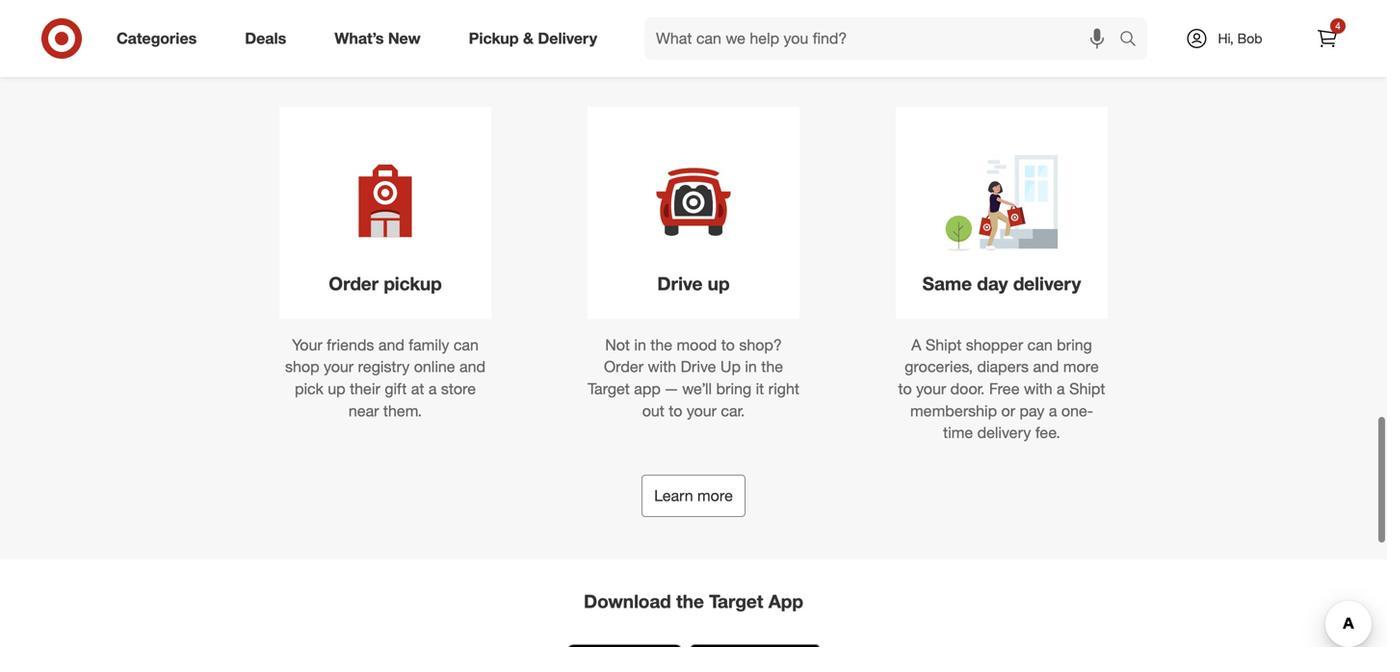 Task type: describe. For each thing, give the bounding box(es) containing it.
0 vertical spatial up
[[708, 273, 730, 295]]

app
[[634, 380, 661, 398]]

time
[[944, 424, 974, 443]]

deals link
[[229, 17, 311, 60]]

it
[[756, 380, 764, 398]]

and inside 'a shipt shopper can bring groceries, diapers and more to your door. free with a shipt membership or pay a one- time delivery fee.'
[[1034, 358, 1060, 376]]

pick
[[295, 380, 324, 398]]

bob
[[1238, 30, 1263, 47]]

hi,
[[1219, 30, 1234, 47]]

bring inside 'a shipt shopper can bring groceries, diapers and more to your door. free with a shipt membership or pay a one- time delivery fee.'
[[1057, 336, 1093, 354]]

more inside the learn more button
[[698, 487, 733, 506]]

shop?
[[739, 336, 782, 354]]

with inside not in the mood to shop? order with drive up in the target app — we'll bring it right out to your car.
[[648, 358, 677, 376]]

deals
[[245, 29, 286, 48]]

search
[[1111, 31, 1158, 50]]

1 horizontal spatial and
[[460, 358, 486, 376]]

out
[[643, 402, 665, 420]]

learn more button
[[642, 475, 746, 518]]

0 horizontal spatial and
[[379, 336, 405, 354]]

0 vertical spatial shipt
[[926, 336, 962, 354]]

can inside 'a shipt shopper can bring groceries, diapers and more to your door. free with a shipt membership or pay a one- time delivery fee.'
[[1028, 336, 1053, 354]]

to inside 'a shipt shopper can bring groceries, diapers and more to your door. free with a shipt membership or pay a one- time delivery fee.'
[[899, 380, 912, 398]]

car.
[[721, 402, 745, 420]]

a right pay
[[1049, 402, 1058, 420]]

target inside not in the mood to shop? order with drive up in the target app — we'll bring it right out to your car.
[[588, 380, 630, 398]]

What can we help you find? suggestions appear below search field
[[645, 17, 1125, 60]]

shop
[[285, 358, 320, 376]]

family
[[409, 336, 449, 354]]

drive inside not in the mood to shop? order with drive up in the target app — we'll bring it right out to your car.
[[681, 358, 717, 376]]

0 vertical spatial delivery
[[1014, 273, 1082, 295]]

them.
[[384, 402, 422, 420]]

shopper
[[966, 336, 1024, 354]]

up inside your friends and family can shop your registry online and pick up their gift at a store near them.
[[328, 380, 346, 398]]

registry
[[358, 358, 410, 376]]

—
[[665, 380, 678, 398]]

1 horizontal spatial to
[[722, 336, 735, 354]]

we'll
[[683, 380, 712, 398]]

4 link
[[1307, 17, 1349, 60]]

hi, bob
[[1219, 30, 1263, 47]]

friends
[[327, 336, 374, 354]]

day
[[978, 273, 1009, 295]]

your inside your friends and family can shop your registry online and pick up their gift at a store near them.
[[324, 358, 354, 376]]

see details
[[964, 55, 1041, 74]]

order inside not in the mood to shop? order with drive up in the target app — we'll bring it right out to your car.
[[604, 358, 644, 376]]

your friends and family can shop your registry online and pick up their gift at a store near them.
[[285, 336, 486, 420]]

&
[[523, 29, 534, 48]]

learn
[[655, 487, 694, 506]]

online
[[414, 358, 455, 376]]

membership
[[911, 402, 998, 420]]

same day delivery
[[923, 273, 1082, 295]]

a shipt shopper can bring groceries, diapers and more to your door. free with a shipt membership or pay a one- time delivery fee.
[[899, 336, 1106, 443]]

download the target app
[[584, 591, 804, 613]]

what's new
[[335, 29, 421, 48]]

pickup
[[384, 273, 442, 295]]

not
[[605, 336, 630, 354]]

categories link
[[100, 17, 221, 60]]

your
[[292, 336, 323, 354]]

not in the mood to shop? order with drive up in the target app — we'll bring it right out to your car.
[[588, 336, 800, 420]]

a up one-
[[1057, 380, 1066, 398]]



Task type: locate. For each thing, give the bounding box(es) containing it.
with up pay
[[1024, 380, 1053, 398]]

download
[[584, 591, 671, 613]]

in right the not
[[635, 336, 647, 354]]

shipt up groceries,
[[926, 336, 962, 354]]

and up registry
[[379, 336, 405, 354]]

pay
[[1020, 402, 1045, 420]]

1 horizontal spatial shipt
[[1070, 380, 1106, 398]]

app
[[769, 591, 804, 613]]

gift
[[385, 380, 407, 398]]

1 vertical spatial up
[[328, 380, 346, 398]]

1 horizontal spatial more
[[1064, 358, 1099, 376]]

2 can from the left
[[1028, 336, 1053, 354]]

0 horizontal spatial the
[[651, 336, 673, 354]]

get it on google play image
[[690, 645, 820, 648]]

learn more
[[655, 487, 733, 506]]

up
[[721, 358, 741, 376]]

bring inside not in the mood to shop? order with drive up in the target app — we'll bring it right out to your car.
[[717, 380, 752, 398]]

0 horizontal spatial target
[[588, 380, 630, 398]]

in right up
[[745, 358, 757, 376]]

0 horizontal spatial up
[[328, 380, 346, 398]]

2 horizontal spatial to
[[899, 380, 912, 398]]

your
[[324, 358, 354, 376], [917, 380, 947, 398], [687, 402, 717, 420]]

1 vertical spatial with
[[1024, 380, 1053, 398]]

0 vertical spatial more
[[1064, 358, 1099, 376]]

1 vertical spatial target
[[709, 591, 764, 613]]

a
[[912, 336, 922, 354]]

1 vertical spatial bring
[[717, 380, 752, 398]]

0 horizontal spatial order
[[329, 273, 379, 295]]

0 vertical spatial order
[[329, 273, 379, 295]]

0 vertical spatial target
[[588, 380, 630, 398]]

1 horizontal spatial the
[[677, 591, 704, 613]]

groceries,
[[905, 358, 973, 376]]

your inside 'a shipt shopper can bring groceries, diapers and more to your door. free with a shipt membership or pay a one- time delivery fee.'
[[917, 380, 947, 398]]

0 vertical spatial with
[[648, 358, 677, 376]]

bring
[[1057, 336, 1093, 354], [717, 380, 752, 398]]

what's new link
[[318, 17, 445, 60]]

see
[[964, 55, 991, 74]]

free
[[990, 380, 1020, 398]]

to
[[722, 336, 735, 354], [899, 380, 912, 398], [669, 402, 683, 420]]

0 vertical spatial in
[[635, 336, 647, 354]]

0 vertical spatial to
[[722, 336, 735, 354]]

can inside your friends and family can shop your registry online and pick up their gift at a store near them.
[[454, 336, 479, 354]]

the
[[651, 336, 673, 354], [762, 358, 784, 376], [677, 591, 704, 613]]

0 vertical spatial drive
[[658, 273, 703, 295]]

a inside your friends and family can shop your registry online and pick up their gift at a store near them.
[[429, 380, 437, 398]]

1 vertical spatial shipt
[[1070, 380, 1106, 398]]

order pickup
[[329, 273, 442, 295]]

1 vertical spatial more
[[698, 487, 733, 506]]

delivery inside 'a shipt shopper can bring groceries, diapers and more to your door. free with a shipt membership or pay a one- time delivery fee.'
[[978, 424, 1032, 443]]

target
[[588, 380, 630, 398], [709, 591, 764, 613]]

delivery right day
[[1014, 273, 1082, 295]]

store
[[441, 380, 476, 398]]

1 vertical spatial drive
[[681, 358, 717, 376]]

1 horizontal spatial target
[[709, 591, 764, 613]]

1 vertical spatial your
[[917, 380, 947, 398]]

1 horizontal spatial bring
[[1057, 336, 1093, 354]]

up right pick
[[328, 380, 346, 398]]

with inside 'a shipt shopper can bring groceries, diapers and more to your door. free with a shipt membership or pay a one- time delivery fee.'
[[1024, 380, 1053, 398]]

order
[[329, 273, 379, 295], [604, 358, 644, 376]]

2 horizontal spatial the
[[762, 358, 784, 376]]

what's
[[335, 29, 384, 48]]

2 vertical spatial the
[[677, 591, 704, 613]]

drive up
[[658, 273, 730, 295]]

mood
[[677, 336, 717, 354]]

0 vertical spatial your
[[324, 358, 354, 376]]

right
[[769, 380, 800, 398]]

1 horizontal spatial with
[[1024, 380, 1053, 398]]

same
[[923, 273, 972, 295]]

pickup & delivery link
[[453, 17, 622, 60]]

pickup
[[469, 29, 519, 48]]

more
[[1064, 358, 1099, 376], [698, 487, 733, 506]]

and
[[379, 336, 405, 354], [460, 358, 486, 376], [1034, 358, 1060, 376]]

and up store
[[460, 358, 486, 376]]

order down the not
[[604, 358, 644, 376]]

more right learn
[[698, 487, 733, 506]]

search button
[[1111, 17, 1158, 64]]

one-
[[1062, 402, 1094, 420]]

diapers
[[978, 358, 1029, 376]]

delivery
[[1014, 273, 1082, 295], [978, 424, 1032, 443]]

1 horizontal spatial order
[[604, 358, 644, 376]]

at
[[411, 380, 424, 398]]

1 vertical spatial in
[[745, 358, 757, 376]]

see details link
[[964, 55, 1041, 74]]

with
[[648, 358, 677, 376], [1024, 380, 1053, 398]]

1 horizontal spatial in
[[745, 358, 757, 376]]

your down groceries,
[[917, 380, 947, 398]]

to up up
[[722, 336, 735, 354]]

target left app
[[588, 380, 630, 398]]

1 horizontal spatial can
[[1028, 336, 1053, 354]]

categories
[[117, 29, 197, 48]]

0 horizontal spatial shipt
[[926, 336, 962, 354]]

can up diapers
[[1028, 336, 1053, 354]]

bring up the car.
[[717, 380, 752, 398]]

can right the family on the bottom left
[[454, 336, 479, 354]]

drive up mood
[[658, 273, 703, 295]]

can
[[454, 336, 479, 354], [1028, 336, 1053, 354]]

0 horizontal spatial more
[[698, 487, 733, 506]]

shipt
[[926, 336, 962, 354], [1070, 380, 1106, 398]]

delivery
[[538, 29, 598, 48]]

to down groceries,
[[899, 380, 912, 398]]

a right at
[[429, 380, 437, 398]]

target up get it on google play "image"
[[709, 591, 764, 613]]

1 can from the left
[[454, 336, 479, 354]]

download on the app store image
[[567, 645, 683, 648]]

0 horizontal spatial in
[[635, 336, 647, 354]]

2 horizontal spatial and
[[1034, 358, 1060, 376]]

drive up we'll
[[681, 358, 717, 376]]

0 vertical spatial the
[[651, 336, 673, 354]]

drive
[[658, 273, 703, 295], [681, 358, 717, 376]]

new
[[388, 29, 421, 48]]

more up one-
[[1064, 358, 1099, 376]]

door.
[[951, 380, 985, 398]]

your down friends
[[324, 358, 354, 376]]

1 horizontal spatial your
[[687, 402, 717, 420]]

to right out
[[669, 402, 683, 420]]

0 horizontal spatial your
[[324, 358, 354, 376]]

1 vertical spatial to
[[899, 380, 912, 398]]

your down we'll
[[687, 402, 717, 420]]

delivery down or
[[978, 424, 1032, 443]]

near
[[349, 402, 379, 420]]

pickup & delivery
[[469, 29, 598, 48]]

fee.
[[1036, 424, 1061, 443]]

your inside not in the mood to shop? order with drive up in the target app — we'll bring it right out to your car.
[[687, 402, 717, 420]]

shipt up one-
[[1070, 380, 1106, 398]]

the left mood
[[651, 336, 673, 354]]

2 horizontal spatial your
[[917, 380, 947, 398]]

the right download
[[677, 591, 704, 613]]

0 vertical spatial bring
[[1057, 336, 1093, 354]]

a
[[429, 380, 437, 398], [1057, 380, 1066, 398], [1049, 402, 1058, 420]]

more inside 'a shipt shopper can bring groceries, diapers and more to your door. free with a shipt membership or pay a one- time delivery fee.'
[[1064, 358, 1099, 376]]

0 horizontal spatial bring
[[717, 380, 752, 398]]

1 vertical spatial delivery
[[978, 424, 1032, 443]]

details
[[995, 55, 1041, 74]]

0 horizontal spatial to
[[669, 402, 683, 420]]

0 horizontal spatial can
[[454, 336, 479, 354]]

with up '—'
[[648, 358, 677, 376]]

and right diapers
[[1034, 358, 1060, 376]]

their
[[350, 380, 381, 398]]

up up mood
[[708, 273, 730, 295]]

1 vertical spatial the
[[762, 358, 784, 376]]

2 vertical spatial to
[[669, 402, 683, 420]]

up
[[708, 273, 730, 295], [328, 380, 346, 398]]

1 horizontal spatial up
[[708, 273, 730, 295]]

4
[[1336, 20, 1341, 32]]

1 vertical spatial order
[[604, 358, 644, 376]]

or
[[1002, 402, 1016, 420]]

in
[[635, 336, 647, 354], [745, 358, 757, 376]]

0 horizontal spatial with
[[648, 358, 677, 376]]

2 vertical spatial your
[[687, 402, 717, 420]]

order left pickup
[[329, 273, 379, 295]]

bring up one-
[[1057, 336, 1093, 354]]

the down shop?
[[762, 358, 784, 376]]



Task type: vqa. For each thing, say whether or not it's contained in the screenshot.
Not
yes



